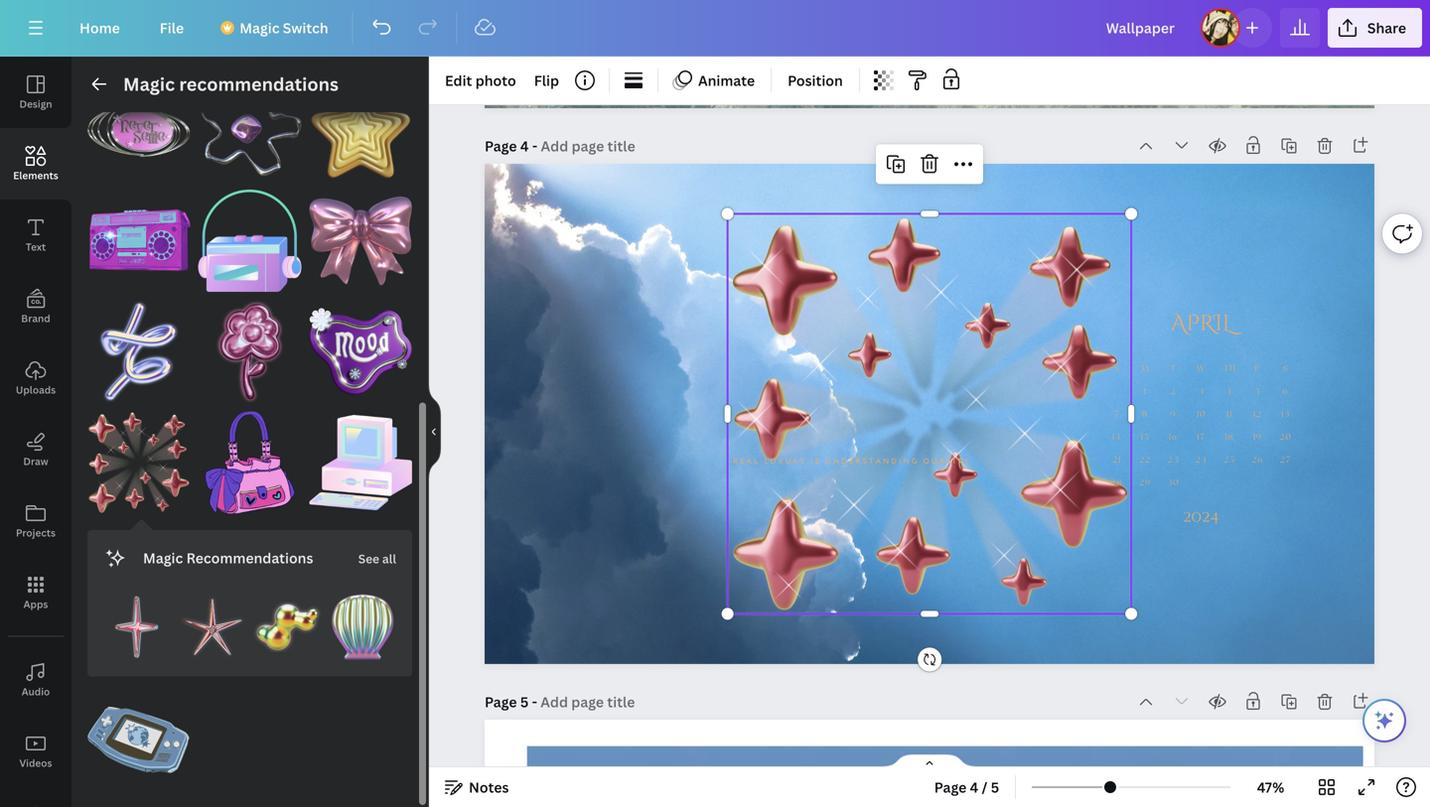 Task type: describe. For each thing, give the bounding box(es) containing it.
gradient chrome flower image
[[198, 300, 301, 403]]

24
[[1196, 457, 1208, 465]]

1 s from the left
[[1114, 365, 1120, 374]]

11 4 18
[[1225, 388, 1235, 442]]

13
[[1282, 411, 1291, 419]]

notes button
[[437, 772, 517, 804]]

home link
[[64, 8, 136, 48]]

14
[[1113, 434, 1122, 442]]

quality
[[923, 456, 971, 467]]

page 4 / 5 button
[[927, 772, 1007, 804]]

23
[[1168, 457, 1180, 465]]

5 for 12 5 19
[[1255, 388, 1261, 397]]

4 for page 4 / 5
[[970, 778, 979, 797]]

12
[[1254, 411, 1263, 419]]

page for page 5
[[485, 693, 517, 712]]

edit photo button
[[437, 65, 524, 96]]

animate button
[[667, 65, 763, 96]]

page title text field for page 4 -
[[541, 136, 637, 156]]

2
[[1171, 388, 1177, 397]]

page 5 -
[[485, 693, 541, 712]]

see all
[[358, 551, 396, 567]]

26
[[1252, 457, 1264, 465]]

3d软萌装饰贴纸 蝴蝶结 image
[[309, 190, 412, 293]]

design button
[[0, 57, 72, 128]]

anime y2k maximalist fashion hand bag image
[[198, 411, 301, 514]]

10 3 17
[[1197, 388, 1207, 442]]

4 for page 4 -
[[520, 137, 529, 155]]

videos
[[19, 757, 52, 770]]

2 s from the left
[[1283, 365, 1289, 374]]

brand
[[21, 312, 50, 325]]

28
[[1111, 479, 1123, 488]]

animate
[[698, 71, 755, 90]]

7 14
[[1113, 411, 1122, 442]]

s f th w t m s
[[1114, 365, 1289, 374]]

magic for magic recommendations
[[123, 72, 175, 96]]

retro cartoon handheld game console image
[[87, 689, 190, 792]]

real
[[733, 456, 760, 467]]

21
[[1113, 457, 1122, 465]]

text button
[[0, 200, 72, 271]]

decorative 3d modd typography image
[[309, 300, 412, 403]]

edit
[[445, 71, 472, 90]]

47% button
[[1239, 772, 1303, 804]]

magic switch button
[[208, 8, 344, 48]]

magic recommendations
[[123, 72, 339, 96]]

90s aesthetic clean detailed objects personal music device cassette image
[[198, 190, 301, 293]]

share button
[[1328, 8, 1422, 48]]

11
[[1227, 411, 1233, 419]]

th
[[1224, 365, 1236, 374]]

videos button
[[0, 716, 72, 788]]

3
[[1199, 388, 1205, 397]]

16
[[1169, 434, 1178, 442]]

file button
[[144, 8, 200, 48]]

7
[[1114, 411, 1120, 419]]

1
[[1144, 388, 1147, 397]]

elements button
[[0, 128, 72, 200]]

4 for 11 4 18
[[1227, 388, 1233, 397]]

canva assistant image
[[1373, 709, 1397, 733]]

audio button
[[0, 645, 72, 716]]

magic switch
[[240, 18, 328, 37]]

27
[[1280, 457, 1292, 465]]

page 4 / 5
[[934, 778, 999, 797]]

25
[[1224, 457, 1236, 465]]

90s aesthetic clean detailed objects computer with keyboard image
[[309, 411, 412, 514]]

- for page 5 -
[[532, 693, 537, 712]]

15
[[1141, 434, 1150, 442]]

f
[[1255, 365, 1261, 374]]

high gloss old radio image
[[87, 190, 190, 293]]

design
[[19, 97, 52, 111]]

brand button
[[0, 271, 72, 343]]

recommendations
[[179, 72, 339, 96]]

switch
[[283, 18, 328, 37]]

recommendations
[[186, 549, 313, 567]]

april
[[1171, 309, 1231, 338]]

20
[[1280, 434, 1292, 442]]

holographic chrome decorative shell image
[[329, 594, 396, 661]]

side panel tab list
[[0, 57, 72, 808]]

magic for magic recommendations
[[143, 549, 183, 567]]

photo
[[475, 71, 516, 90]]

12 5 19
[[1254, 388, 1263, 442]]

hide image
[[428, 384, 441, 480]]

text
[[26, 240, 46, 254]]

holographic chrome decorative blob image
[[254, 594, 321, 661]]

6 13
[[1282, 388, 1291, 419]]



Task type: locate. For each thing, give the bounding box(es) containing it.
group
[[87, 79, 190, 182], [198, 79, 301, 182], [309, 79, 412, 182], [198, 178, 301, 293], [309, 178, 412, 293], [87, 190, 190, 293], [198, 289, 301, 403], [309, 289, 412, 403], [87, 300, 190, 403], [87, 399, 190, 514], [309, 399, 412, 514], [198, 411, 301, 514], [179, 582, 246, 661], [254, 582, 321, 661], [329, 582, 396, 661], [103, 594, 171, 661], [87, 689, 190, 792]]

1 holographic chrome decorative star image from the left
[[103, 594, 171, 661]]

uploads
[[16, 383, 56, 397]]

audio
[[22, 685, 50, 699]]

show pages image
[[882, 754, 977, 770]]

2024
[[1183, 507, 1219, 528]]

2 horizontal spatial 4
[[1227, 388, 1233, 397]]

0 vertical spatial 5
[[1255, 388, 1261, 397]]

3d colorful glowing gradient helix cone image
[[87, 300, 190, 403]]

page title text field for page 5 -
[[541, 692, 637, 712]]

s left m
[[1114, 365, 1120, 374]]

1 vertical spatial 5
[[520, 693, 529, 712]]

m
[[1141, 365, 1150, 374]]

elements
[[13, 169, 58, 182]]

holographic chrome decorative star image
[[103, 594, 171, 661], [179, 594, 246, 661]]

0 horizontal spatial 5
[[520, 693, 529, 712]]

- for page 4 -
[[532, 137, 538, 155]]

flip
[[534, 71, 559, 90]]

flip button
[[526, 65, 567, 96]]

1 vertical spatial page
[[485, 693, 517, 712]]

3d软萌装饰贴纸 金属花 image
[[198, 79, 301, 182]]

page down show pages image
[[934, 778, 967, 797]]

0 vertical spatial 4
[[520, 137, 529, 155]]

page 4 -
[[485, 137, 541, 155]]

4 left /
[[970, 778, 979, 797]]

page for page 4
[[485, 137, 517, 155]]

draw button
[[0, 414, 72, 486]]

5 for page 5 -
[[520, 693, 529, 712]]

2 holographic chrome decorative star image from the left
[[179, 594, 246, 661]]

9
[[1171, 411, 1177, 419]]

0 horizontal spatial s
[[1114, 365, 1120, 374]]

see all button
[[356, 538, 398, 578]]

magic for magic switch
[[240, 18, 280, 37]]

understanding
[[826, 456, 920, 467]]

9 2 16
[[1169, 388, 1178, 442]]

edit photo
[[445, 71, 516, 90]]

projects button
[[0, 486, 72, 557]]

0 horizontal spatial holographic chrome decorative star image
[[103, 594, 171, 661]]

8
[[1143, 411, 1149, 419]]

holographic chrome decorative stars image
[[87, 411, 190, 514]]

1 horizontal spatial holographic chrome decorative star image
[[179, 594, 246, 661]]

4 down flip button
[[520, 137, 529, 155]]

magic
[[240, 18, 280, 37], [123, 72, 175, 96], [143, 549, 183, 567]]

2 - from the top
[[532, 693, 537, 712]]

apps button
[[0, 557, 72, 629]]

1 - from the top
[[532, 137, 538, 155]]

2 page title text field from the top
[[541, 692, 637, 712]]

2 horizontal spatial 5
[[1255, 388, 1261, 397]]

6
[[1283, 388, 1289, 397]]

file
[[160, 18, 184, 37]]

2 vertical spatial magic
[[143, 549, 183, 567]]

magic recommendations
[[143, 549, 313, 567]]

magic inside "button"
[[240, 18, 280, 37]]

1 page title text field from the top
[[541, 136, 637, 156]]

Design title text field
[[1090, 8, 1193, 48]]

real luxury is understanding quality
[[733, 456, 971, 467]]

10
[[1197, 411, 1207, 419]]

2 vertical spatial 4
[[970, 778, 979, 797]]

4 inside 11 4 18
[[1227, 388, 1233, 397]]

/
[[982, 778, 988, 797]]

page inside page 4 / 5 button
[[934, 778, 967, 797]]

page up notes
[[485, 693, 517, 712]]

1 horizontal spatial s
[[1283, 365, 1289, 374]]

position button
[[780, 65, 851, 96]]

s
[[1114, 365, 1120, 374], [1283, 365, 1289, 374]]

30
[[1168, 479, 1180, 488]]

decorative 3d never settle typography image
[[87, 79, 190, 182]]

8 1 15
[[1141, 388, 1150, 442]]

home
[[79, 18, 120, 37]]

matte 3d concentric star image
[[309, 79, 412, 182]]

0 vertical spatial page
[[485, 137, 517, 155]]

luxury
[[764, 456, 807, 467]]

1 vertical spatial 4
[[1227, 388, 1233, 397]]

17
[[1197, 434, 1206, 442]]

magic left switch
[[240, 18, 280, 37]]

see
[[358, 551, 379, 567]]

t
[[1170, 365, 1177, 374]]

magic left recommendations
[[143, 549, 183, 567]]

5
[[1255, 388, 1261, 397], [520, 693, 529, 712], [991, 778, 999, 797]]

page down photo
[[485, 137, 517, 155]]

4 inside button
[[970, 778, 979, 797]]

0 vertical spatial -
[[532, 137, 538, 155]]

notes
[[469, 778, 509, 797]]

Page title text field
[[541, 136, 637, 156], [541, 692, 637, 712]]

apps
[[23, 598, 48, 611]]

all
[[382, 551, 396, 567]]

magic down file dropdown button
[[123, 72, 175, 96]]

position
[[788, 71, 843, 90]]

1 horizontal spatial 4
[[970, 778, 979, 797]]

projects
[[16, 526, 56, 540]]

2 vertical spatial 5
[[991, 778, 999, 797]]

0 vertical spatial magic
[[240, 18, 280, 37]]

s up the 6
[[1283, 365, 1289, 374]]

27 26 25 24 23 22 21
[[1113, 457, 1292, 465]]

1 vertical spatial magic
[[123, 72, 175, 96]]

draw
[[23, 455, 48, 468]]

uploads button
[[0, 343, 72, 414]]

2 vertical spatial page
[[934, 778, 967, 797]]

w
[[1197, 365, 1207, 374]]

4
[[520, 137, 529, 155], [1227, 388, 1233, 397], [970, 778, 979, 797]]

0 vertical spatial page title text field
[[541, 136, 637, 156]]

is
[[811, 456, 822, 467]]

page
[[485, 137, 517, 155], [485, 693, 517, 712], [934, 778, 967, 797]]

18
[[1225, 434, 1235, 442]]

4 up 11
[[1227, 388, 1233, 397]]

5 inside "12 5 19"
[[1255, 388, 1261, 397]]

29
[[1140, 479, 1152, 488]]

1 horizontal spatial 5
[[991, 778, 999, 797]]

share
[[1368, 18, 1407, 37]]

1 vertical spatial -
[[532, 693, 537, 712]]

1 vertical spatial page title text field
[[541, 692, 637, 712]]

0 horizontal spatial 4
[[520, 137, 529, 155]]

30 29 28
[[1111, 479, 1180, 488]]

19
[[1254, 434, 1263, 442]]

main menu bar
[[0, 0, 1430, 57]]

47%
[[1257, 778, 1285, 797]]

5 inside button
[[991, 778, 999, 797]]



Task type: vqa. For each thing, say whether or not it's contained in the screenshot.
topmost features,
no



